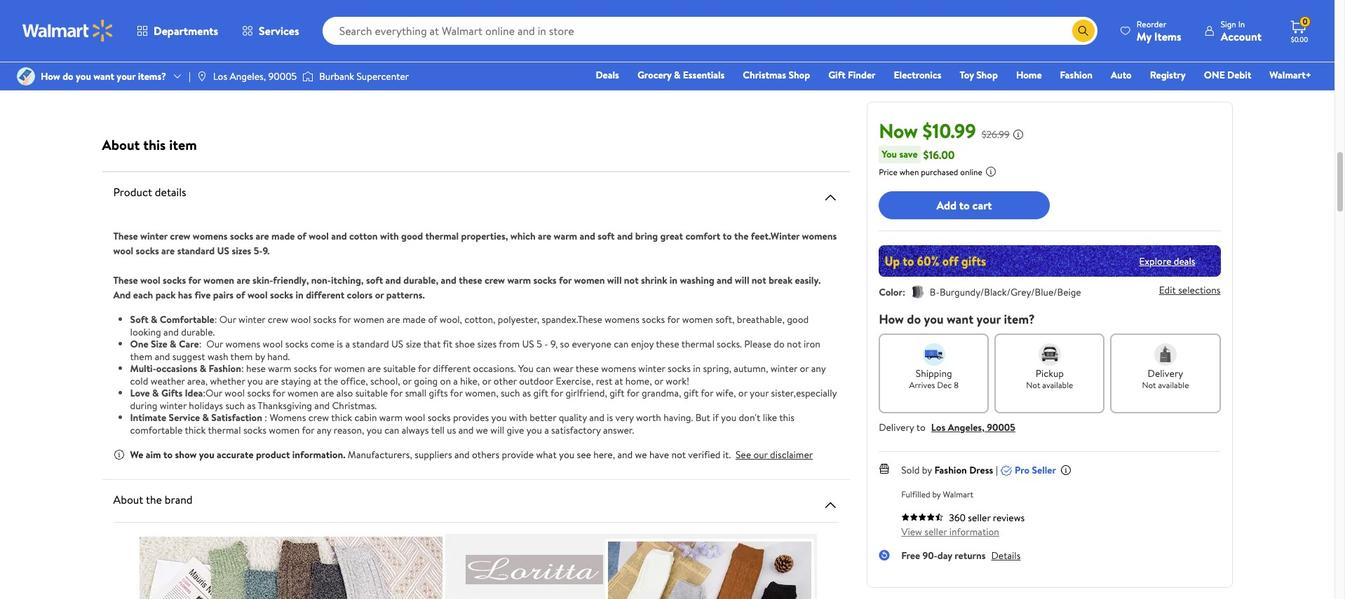 Task type: describe. For each thing, give the bounding box(es) containing it.
you down b-
[[924, 311, 944, 328]]

socks down gifts at the left bottom of page
[[428, 411, 451, 425]]

women left the soft,
[[682, 313, 713, 327]]

are inside the these wool socks for women are skin-friendly, non-itching, soft and durable, and these crew warm socks for women will not shrink in washing and will not break easily. and each pack has five pairs of wool socks in different colors or patterns.
[[237, 274, 250, 288]]

2-day shipping for 58
[[482, 41, 534, 53]]

itching,
[[331, 274, 364, 288]]

is inside :  our womens wool socks come is a standard us size that fit shoe sizes from us 5 - 9, so everyone can enjoy these thermal socks. please do not iron them and suggest wash them by hand.
[[337, 337, 343, 351]]

1 horizontal spatial soft
[[292, 20, 313, 35]]

our inside the : our winter crew wool socks for women are made of wool, cotton, polyester, spandex.these womens socks for women soft, breathable, good looking and durable.
[[219, 313, 236, 327]]

non-
[[311, 274, 331, 288]]

delivery for to
[[879, 421, 915, 435]]

: for : hese warm socks for women are suitable for different occasions. you can wear these womens winter socks in spring, autumn, winter or any cold weather area, whether you are staying at the office, school, or going on a hike, or other outdoor exercise, rest at home, or work!
[[241, 362, 244, 376]]

2 at from the left
[[615, 374, 623, 388]]

fashion inside fashion link
[[1060, 68, 1093, 82]]

your for items?
[[117, 69, 136, 83]]

hese
[[246, 362, 266, 376]]

of inside these winter crew womens socks are made of wool and cotton with good thermal properties, which are warm and soft and bring great comfort to the feet.winter womens wool socks are standard us sizes 5-9.
[[297, 229, 306, 243]]

winter inside moyel wool socks for women warm socks women's winter thermal socks womens cozy thick socks gifts for women mom wife grandma birthday, 5 pairs, size 5-8
[[214, 4, 246, 20]]

womens down product details 'icon'
[[802, 229, 837, 243]]

available for pickup
[[1043, 380, 1074, 391]]

: our winter crew wool socks for women are made of wool, cotton, polyester, spandex.these womens socks for women soft, breathable, good looking and durable.
[[130, 313, 809, 339]]

gift
[[829, 68, 846, 82]]

or up sister,especially
[[800, 362, 809, 376]]

socks right thick
[[133, 35, 161, 51]]

0 horizontal spatial this
[[143, 135, 166, 154]]

for down colors
[[339, 313, 351, 327]]

gift finder link
[[822, 67, 882, 83]]

in inside : hese warm socks for women are suitable for different occasions. you can wear these womens winter socks in spring, autumn, winter or any cold weather area, whether you are staying at the office, school, or going on a hike, or other outdoor exercise, rest at home, or work!
[[693, 362, 701, 376]]

you inside : hese warm socks for women are suitable for different occasions. you can wear these womens winter socks in spring, autumn, winter or any cold weather area, whether you are staying at the office, school, or going on a hike, or other outdoor exercise, rest at home, or work!
[[248, 374, 263, 388]]

registry link
[[1144, 67, 1192, 83]]

& right love
[[152, 387, 159, 401]]

and inside the :our wool socks for women are also suitable for small gifts for women, such as gift for girlfriend, gift for grandma, gift for wife, or your sister,especially during winter holidays such as thanksgiving and christmas.
[[315, 399, 330, 413]]

easily.
[[795, 274, 821, 288]]

one
[[130, 337, 148, 351]]

arrives
[[910, 380, 935, 391]]

pairs,
[[105, 66, 131, 81]]

crew inside ": womens crew thick cabin warm wool socks provides you with better quality and is very worth having. but if you don't like this comfortable thick thermal socks women for any reason, you can always tell us and we will give you a satisfactory answer."
[[308, 411, 329, 425]]

here,
[[594, 448, 615, 462]]

intent image for pickup image
[[1039, 344, 1061, 366]]

thermal inside ": womens crew thick cabin warm wool socks provides you with better quality and is very worth having. but if you don't like this comfortable thick thermal socks women for any reason, you can always tell us and we will give you a satisfactory answer."
[[208, 423, 241, 437]]

free 90-day returns details
[[902, 549, 1021, 563]]

you right show
[[199, 448, 214, 462]]

intimate
[[130, 411, 166, 425]]

details button
[[992, 549, 1021, 563]]

pack
[[156, 288, 176, 302]]

please
[[745, 337, 772, 351]]

can inside ": womens crew thick cabin warm wool socks provides you with better quality and is very worth having. but if you don't like this comfortable thick thermal socks women for any reason, you can always tell us and we will give you a satisfactory answer."
[[385, 423, 399, 437]]

spring,
[[703, 362, 732, 376]]

durable.
[[181, 325, 215, 339]]

socks right hand.
[[294, 362, 317, 376]]

other
[[494, 374, 517, 388]]

are inside the : our winter crew wool socks for women are made of wool, cotton, polyester, spandex.these womens socks for women soft, breathable, good looking and durable.
[[387, 313, 400, 327]]

save
[[900, 147, 918, 161]]

about for about the brand
[[113, 493, 143, 508]]

0
[[1303, 16, 1308, 28]]

wool up non-
[[309, 229, 329, 243]]

can inside : hese warm socks for women are suitable for different occasions. you can wear these womens winter socks in spring, autumn, winter or any cold weather area, whether you are staying at the office, school, or going on a hike, or other outdoor exercise, rest at home, or work!
[[536, 362, 551, 376]]

socks inside :  our womens wool socks come is a standard us size that fit shoe sizes from us 5 - 9, so everyone can enjoy these thermal socks. please do not iron them and suggest wash them by hand.
[[285, 337, 308, 351]]

crew inside the : our winter crew wool socks for women are made of wool, cotton, polyester, spandex.these womens socks for women soft, breathable, good looking and durable.
[[268, 313, 288, 327]]

washing
[[680, 274, 715, 288]]

walmart image
[[22, 20, 114, 42]]

women up spandex.these
[[574, 274, 605, 288]]

thermal inside :  our womens wool socks come is a standard us size that fit shoe sizes from us 5 - 9, so everyone can enjoy these thermal socks. please do not iron them and suggest wash them by hand.
[[682, 337, 715, 351]]

1 horizontal spatial as
[[523, 387, 531, 401]]

to down arrives
[[917, 421, 926, 435]]

our
[[754, 448, 768, 462]]

socks up the come on the bottom left of page
[[313, 313, 336, 327]]

comfort
[[686, 229, 721, 243]]

$0.00
[[1291, 34, 1309, 44]]

standard inside these winter crew womens socks are made of wool and cotton with good thermal properties, which are warm and soft and bring great comfort to the feet.winter womens wool socks are standard us sizes 5-9.
[[177, 244, 215, 258]]

information
[[950, 525, 1000, 540]]

you left see
[[559, 448, 575, 462]]

are up 9.
[[256, 229, 269, 243]]

durable,
[[404, 274, 439, 288]]

brand
[[165, 493, 193, 508]]

slipper
[[315, 20, 349, 35]]

: for : womens crew thick cabin warm wool socks provides you with better quality and is very worth having. but if you don't like this comfortable thick thermal socks women for any reason, you can always tell us and we will give you a satisfactory answer.
[[265, 411, 267, 425]]

grandma
[[158, 51, 202, 66]]

with inside these winter crew womens socks are made of wool and cotton with good thermal properties, which are warm and soft and bring great comfort to the feet.winter womens wool socks are standard us sizes 5-9.
[[380, 229, 399, 243]]

work!
[[666, 374, 690, 388]]

 image for burbank supercenter
[[303, 69, 314, 83]]

winter inside these winter crew womens socks are made of wool and cotton with good thermal properties, which are warm and soft and bring great comfort to the feet.winter womens wool socks are standard us sizes 5-9.
[[140, 229, 168, 243]]

explore deals
[[1140, 254, 1196, 268]]

up to sixty percent off deals. shop now. image
[[879, 246, 1221, 277]]

socks.
[[717, 337, 742, 351]]

better
[[530, 411, 557, 425]]

how for how do you want your items?
[[41, 69, 60, 83]]

aim
[[146, 448, 161, 462]]

Search search field
[[322, 17, 1098, 45]]

tell
[[431, 423, 445, 437]]

2 horizontal spatial will
[[735, 274, 750, 288]]

for left small
[[390, 387, 403, 401]]

2 horizontal spatial soft
[[323, 4, 343, 20]]

we inside ": womens crew thick cabin warm wool socks provides you with better quality and is very worth having. but if you don't like this comfortable thick thermal socks women for any reason, you can always tell us and we will give you a satisfactory answer."
[[476, 423, 488, 437]]

0 horizontal spatial such
[[225, 399, 245, 413]]

sister,especially
[[771, 387, 837, 401]]

gifts left idea
[[161, 387, 183, 401]]

what
[[536, 448, 557, 462]]

1 horizontal spatial we
[[635, 448, 647, 462]]

satisfaction
[[211, 411, 262, 425]]

size inside moyel wool socks for women warm socks women's winter thermal socks womens cozy thick socks gifts for women mom wife grandma birthday, 5 pairs, size 5-8
[[134, 66, 153, 81]]

rest
[[596, 374, 613, 388]]

suitable for christmas.
[[355, 387, 388, 401]]

or left going
[[403, 374, 412, 388]]

$10.99
[[923, 117, 976, 145]]

1 gift from the left
[[534, 387, 549, 401]]

loritta
[[292, 0, 324, 4]]

you left 'pairs,'
[[76, 69, 91, 83]]

each
[[133, 288, 153, 302]]

good inside these winter crew womens socks are made of wool and cotton with good thermal properties, which are warm and soft and bring great comfort to the feet.winter womens wool socks are standard us sizes 5-9.
[[401, 229, 423, 243]]

colors
[[347, 288, 373, 302]]

walmart+ link
[[1264, 67, 1318, 83]]

for down the come on the bottom left of page
[[319, 362, 332, 376]]

product group containing 58
[[479, 0, 635, 83]]

have
[[650, 448, 669, 462]]

9
[[324, 35, 330, 51]]

for down women's
[[190, 35, 204, 51]]

1 horizontal spatial in
[[670, 274, 678, 288]]

for left on
[[418, 362, 431, 376]]

are up christmas.
[[368, 362, 381, 376]]

1 vertical spatial women
[[207, 35, 244, 51]]

product
[[256, 448, 290, 462]]

cozy inside 'loritta winter womens fuzzy socks soft warm cozy fluffy soft slipper socks gifts 6 pairs size 5-9'
[[377, 4, 401, 20]]

breathable,
[[737, 313, 785, 327]]

want for item?
[[947, 311, 974, 328]]

1
[[711, 18, 714, 30]]

or inside the these wool socks for women are skin-friendly, non-itching, soft and durable, and these crew warm socks for women will not shrink in washing and will not break easily. and each pack has five pairs of wool socks in different colors or patterns.
[[375, 288, 384, 302]]

3 gift from the left
[[684, 387, 699, 401]]

you right reason,
[[367, 423, 382, 437]]

& left care
[[170, 337, 177, 351]]

womens inside ": womens crew thick cabin warm wool socks provides you with better quality and is very worth having. but if you don't like this comfortable thick thermal socks women for any reason, you can always tell us and we will give you a satisfactory answer."
[[270, 411, 306, 425]]

selections
[[1179, 284, 1221, 298]]

weather
[[151, 374, 185, 388]]

a inside ": womens crew thick cabin warm wool socks provides you with better quality and is very worth having. but if you don't like this comfortable thick thermal socks women for any reason, you can always tell us and we will give you a satisfactory answer."
[[545, 423, 549, 437]]

are left staying
[[265, 374, 279, 388]]

socks up skin-
[[230, 229, 253, 243]]

socks up 'each'
[[136, 244, 159, 258]]

shop for toy shop
[[977, 68, 998, 82]]

for up the departments
[[195, 0, 210, 4]]

or inside the :our wool socks for women are also suitable for small gifts for women, such as gift for girlfriend, gift for grandma, gift for wife, or your sister,especially during winter holidays such as thanksgiving and christmas.
[[739, 387, 748, 401]]

do inside :  our womens wool socks come is a standard us size that fit shoe sizes from us 5 - 9, so everyone can enjoy these thermal socks. please do not iron them and suggest wash them by hand.
[[774, 337, 785, 351]]

socks up product
[[243, 423, 267, 437]]

& left wash
[[200, 362, 206, 376]]

you right give at the left of the page
[[527, 423, 542, 437]]

account
[[1221, 28, 1262, 44]]

office,
[[341, 374, 368, 388]]

standard inside :  our womens wool socks come is a standard us size that fit shoe sizes from us 5 - 9, so everyone can enjoy these thermal socks. please do not iron them and suggest wash them by hand.
[[352, 337, 389, 351]]

not for pickup
[[1027, 380, 1041, 391]]

the inside these winter crew womens socks are made of wool and cotton with good thermal properties, which are warm and soft and bring great comfort to the feet.winter womens wool socks are standard us sizes 5-9.
[[735, 229, 749, 243]]

about the brand image
[[822, 497, 839, 514]]

wool down skin-
[[248, 288, 268, 302]]

a inside :  our womens wool socks come is a standard us size that fit shoe sizes from us 5 - 9, so everyone can enjoy these thermal socks. please do not iron them and suggest wash them by hand.
[[345, 337, 350, 351]]

wool inside the : our winter crew wool socks for women are made of wool, cotton, polyester, spandex.these womens socks for women soft, breathable, good looking and durable.
[[291, 313, 311, 327]]

for down hand.
[[273, 387, 285, 401]]

womens inside the : our winter crew wool socks for women are made of wool, cotton, polyester, spandex.these womens socks for women soft, breathable, good looking and durable.
[[605, 313, 640, 327]]

socks up 67
[[147, 20, 175, 35]]

walmart+
[[1270, 68, 1312, 82]]

for up spandex.these
[[559, 274, 572, 288]]

socks down 'friendly,'
[[270, 288, 293, 302]]

1 vertical spatial 90005
[[987, 421, 1016, 435]]

see our disclaimer button
[[736, 448, 813, 462]]

2 vertical spatial size
[[151, 337, 168, 351]]

0 vertical spatial |
[[189, 69, 191, 83]]

these winter crew womens socks are made of wool and cotton with good thermal properties, which are warm and soft and bring great comfort to the feet.winter womens wool socks are standard us sizes 5-9.
[[113, 229, 837, 258]]

size
[[406, 337, 421, 351]]

not for delivery
[[1142, 380, 1157, 391]]

for up very
[[627, 387, 640, 401]]

women inside ": womens crew thick cabin warm wool socks provides you with better quality and is very worth having. but if you don't like this comfortable thick thermal socks women for any reason, you can always tell us and we will give you a satisfactory answer."
[[269, 423, 300, 437]]

womens inside 'loritta winter womens fuzzy socks soft warm cozy fluffy soft slipper socks gifts 6 pairs size 5-9'
[[362, 0, 404, 4]]

price
[[879, 166, 898, 178]]

not left break
[[752, 274, 767, 288]]

any inside : hese warm socks for women are suitable for different occasions. you can wear these womens winter socks in spring, autumn, winter or any cold weather area, whether you are staying at the office, school, or going on a hike, or other outdoor exercise, rest at home, or work!
[[812, 362, 826, 376]]

& up one size & care
[[151, 313, 158, 327]]

come
[[311, 337, 334, 351]]

1 horizontal spatial |
[[996, 464, 998, 478]]

product details image
[[822, 189, 839, 206]]

accurate
[[217, 448, 254, 462]]

67
[[150, 41, 159, 53]]

1 horizontal spatial us
[[391, 337, 404, 351]]

made inside these winter crew womens socks are made of wool and cotton with good thermal properties, which are warm and soft and bring great comfort to the feet.winter womens wool socks are standard us sizes 5-9.
[[272, 229, 295, 243]]

cart
[[973, 198, 992, 213]]

winter up sister,especially
[[771, 362, 798, 376]]

shipping arrives dec 8
[[910, 367, 959, 391]]

want for items?
[[93, 69, 114, 83]]

search icon image
[[1078, 25, 1089, 36]]

:our wool socks for women are also suitable for small gifts for women, such as gift for girlfriend, gift for grandma, gift for wife, or your sister,especially during winter holidays such as thanksgiving and christmas.
[[130, 387, 837, 413]]

warm inside : hese warm socks for women are suitable for different occasions. you can wear these womens winter socks in spring, autumn, winter or any cold weather area, whether you are staying at the office, school, or going on a hike, or other outdoor exercise, rest at home, or work!
[[268, 362, 292, 376]]

1 vertical spatial angeles,
[[948, 421, 985, 435]]

of inside the : our winter crew wool socks for women are made of wool, cotton, polyester, spandex.these womens socks for women soft, breathable, good looking and durable.
[[428, 313, 437, 327]]

made inside the : our winter crew wool socks for women are made of wool, cotton, polyester, spandex.these womens socks for women soft, breathable, good looking and durable.
[[403, 313, 426, 327]]

winter down enjoy
[[639, 362, 666, 376]]

now $10.99
[[879, 117, 976, 145]]

$16.00
[[924, 147, 955, 162]]

8 inside shipping arrives dec 8
[[954, 380, 959, 391]]

how for how do you want your item?
[[879, 311, 904, 328]]

socks up pack
[[163, 274, 186, 288]]

available for delivery
[[1159, 380, 1189, 391]]

are up pack
[[161, 244, 175, 258]]

0 horizontal spatial 90005
[[268, 69, 297, 83]]

you inside : hese warm socks for women are suitable for different occasions. you can wear these womens winter socks in spring, autumn, winter or any cold weather area, whether you are staying at the office, school, or going on a hike, or other outdoor exercise, rest at home, or work!
[[518, 362, 534, 376]]

if
[[713, 411, 719, 425]]

auto link
[[1105, 67, 1138, 83]]

services button
[[230, 14, 311, 48]]

5 inside moyel wool socks for women warm socks women's winter thermal socks womens cozy thick socks gifts for women mom wife grandma birthday, 5 pairs, size 5-8
[[251, 51, 257, 66]]

loritta winter womens fuzzy socks soft warm cozy fluffy soft slipper socks gifts 6 pairs size 5-9
[[292, 0, 441, 51]]

4.5389 stars out of 5, based on 360 seller reviews element
[[902, 514, 944, 522]]

socks right slipper
[[351, 20, 379, 35]]

los angeles, 90005 button
[[932, 421, 1016, 435]]

1 horizontal spatial will
[[607, 274, 622, 288]]

socks up services
[[292, 4, 320, 20]]

toy shop
[[960, 68, 998, 82]]

2 gift from the left
[[610, 387, 625, 401]]

and
[[113, 288, 131, 302]]

exercise,
[[556, 374, 594, 388]]

8 inside moyel wool socks for women warm socks women's winter thermal socks womens cozy thick socks gifts for women mom wife grandma birthday, 5 pairs, size 5-8
[[166, 66, 172, 81]]

warm inside 'loritta winter womens fuzzy socks soft warm cozy fluffy soft slipper socks gifts 6 pairs size 5-9'
[[346, 4, 374, 20]]

reason,
[[334, 423, 364, 437]]

pro seller info image
[[1061, 465, 1072, 476]]

enjoy
[[631, 337, 654, 351]]

delivery to los angeles, 90005
[[879, 421, 1016, 435]]

seller for view
[[925, 525, 947, 540]]

product group containing moyel wool socks for women warm socks women's winter thermal socks womens cozy thick socks gifts for women mom wife grandma birthday, 5 pairs, size 5-8
[[105, 0, 261, 83]]

is inside ": womens crew thick cabin warm wool socks provides you with better quality and is very worth having. but if you don't like this comfortable thick thermal socks women for any reason, you can always tell us and we will give you a satisfactory answer."
[[607, 411, 613, 425]]

to inside these winter crew womens socks are made of wool and cotton with good thermal properties, which are warm and soft and bring great comfort to the feet.winter womens wool socks are standard us sizes 5-9.
[[723, 229, 732, 243]]

or right hike,
[[482, 374, 491, 388]]

we
[[130, 448, 143, 462]]

0 horizontal spatial as
[[247, 399, 256, 413]]

for up five
[[188, 274, 201, 288]]

grocery & essentials
[[638, 68, 725, 82]]

deals
[[596, 68, 619, 82]]

product group containing 1
[[666, 0, 822, 83]]

socks up departments dropdown button
[[165, 0, 193, 4]]

1 horizontal spatial los
[[932, 421, 946, 435]]

2 vertical spatial fashion
[[935, 464, 967, 478]]

wife,
[[716, 387, 736, 401]]

different inside the these wool socks for women are skin-friendly, non-itching, soft and durable, and these crew warm socks for women will not shrink in washing and will not break easily. and each pack has five pairs of wool socks in different colors or patterns.
[[306, 288, 345, 302]]

wool up and
[[113, 244, 133, 258]]

shipping for 58
[[504, 41, 534, 53]]

winter inside the :our wool socks for women are also suitable for small gifts for women, such as gift for girlfriend, gift for grandma, gift for wife, or your sister,especially during winter holidays such as thanksgiving and christmas.
[[160, 399, 187, 413]]

item?
[[1004, 311, 1035, 328]]

9.
[[263, 244, 270, 258]]

for right gifts at the left bottom of page
[[450, 387, 463, 401]]

a inside : hese warm socks for women are suitable for different occasions. you can wear these womens winter socks in spring, autumn, winter or any cold weather area, whether you are staying at the office, school, or going on a hike, or other outdoor exercise, rest at home, or work!
[[453, 374, 458, 388]]

socks up 'grandma,'
[[668, 362, 691, 376]]

1 vertical spatial fashion
[[209, 362, 241, 376]]

reorder
[[1137, 18, 1167, 30]]

how do you want your item?
[[879, 311, 1035, 328]]

christmas.
[[332, 399, 377, 413]]

are right which on the top
[[538, 229, 552, 243]]

wool up 'each'
[[140, 274, 160, 288]]

0 horizontal spatial angeles,
[[230, 69, 266, 83]]

not left shrink
[[624, 274, 639, 288]]

winter inside the : our winter crew wool socks for women are made of wool, cotton, polyester, spandex.these womens socks for women soft, breathable, good looking and durable.
[[239, 313, 265, 327]]

break
[[769, 274, 793, 288]]



Task type: locate. For each thing, give the bounding box(es) containing it.
b-
[[930, 286, 940, 300]]

reviews
[[993, 511, 1025, 525]]

0 vertical spatial these
[[459, 274, 482, 288]]

as right other
[[523, 387, 531, 401]]

soft,
[[716, 313, 735, 327]]

and inside :  our womens wool socks come is a standard us size that fit shoe sizes from us 5 - 9, so everyone can enjoy these thermal socks. please do not iron them and suggest wash them by hand.
[[155, 350, 170, 364]]

size inside 'loritta winter womens fuzzy socks soft warm cozy fluffy soft slipper socks gifts 6 pairs size 5-9'
[[292, 35, 311, 51]]

1 horizontal spatial thermal
[[425, 229, 459, 243]]

winter down weather
[[160, 399, 187, 413]]

delivery up sold in the right of the page
[[879, 421, 915, 435]]

1 not from the left
[[1027, 380, 1041, 391]]

do for how do you want your item?
[[907, 311, 921, 328]]

0 vertical spatial about
[[102, 135, 140, 154]]

the left brand
[[146, 493, 162, 508]]

0 horizontal spatial soft
[[366, 274, 383, 288]]

women down colors
[[354, 313, 385, 327]]

we
[[476, 423, 488, 437], [635, 448, 647, 462]]

Walmart Site-Wide search field
[[322, 17, 1098, 45]]

about for about this item
[[102, 135, 140, 154]]

5- left 193
[[314, 35, 324, 51]]

for left wife,
[[701, 387, 714, 401]]

2 available from the left
[[1159, 380, 1189, 391]]

supercenter
[[357, 69, 409, 83]]

socks up enjoy
[[642, 313, 665, 327]]

you up price
[[882, 147, 897, 161]]

feet.winter
[[751, 229, 800, 243]]

product group containing loritta winter womens fuzzy socks soft warm cozy fluffy soft slipper socks gifts 6 pairs size 5-9
[[292, 0, 448, 83]]

day for 193
[[302, 63, 315, 75]]

and inside the : our winter crew wool socks for women are made of wool, cotton, polyester, spandex.these womens socks for women soft, breathable, good looking and durable.
[[164, 325, 179, 339]]

with inside ": womens crew thick cabin warm wool socks provides you with better quality and is very worth having. but if you don't like this comfortable thick thermal socks women for any reason, you can always tell us and we will give you a satisfactory answer."
[[509, 411, 527, 425]]

1 horizontal spatial standard
[[352, 337, 389, 351]]

1 horizontal spatial seller
[[968, 511, 991, 525]]

these up and
[[113, 274, 138, 288]]

by for fulfilled
[[933, 489, 941, 501]]

| right dress
[[996, 464, 998, 478]]

0 horizontal spatial 5-
[[155, 66, 166, 81]]

women inside the :our wool socks for women are also suitable for small gifts for women, such as gift for girlfriend, gift for grandma, gift for wife, or your sister,especially during winter holidays such as thanksgiving and christmas.
[[288, 387, 318, 401]]

women right women's
[[212, 0, 249, 4]]

edit
[[1159, 284, 1176, 298]]

0 vertical spatial want
[[93, 69, 114, 83]]

any down iron
[[812, 362, 826, 376]]

1 vertical spatial this
[[780, 411, 795, 425]]

2 warm from the left
[[346, 4, 374, 20]]

multi-occasions & fashion
[[130, 362, 241, 376]]

& inside grocery & essentials link
[[674, 68, 681, 82]]

to inside 'button'
[[960, 198, 970, 213]]

angeles, down birthday,
[[230, 69, 266, 83]]

0 horizontal spatial you
[[518, 362, 534, 376]]

product group
[[105, 0, 261, 83], [292, 0, 448, 83], [479, 0, 635, 83], [666, 0, 822, 83]]

can inside :  our womens wool socks come is a standard us size that fit shoe sizes from us 5 - 9, so everyone can enjoy these thermal socks. please do not iron them and suggest wash them by hand.
[[614, 337, 629, 351]]

1 product group from the left
[[105, 0, 261, 83]]

:  our womens wool socks come is a standard us size that fit shoe sizes from us 5 - 9, so everyone can enjoy these thermal socks. please do not iron them and suggest wash them by hand.
[[130, 337, 821, 364]]

0 vertical spatial a
[[345, 337, 350, 351]]

add to cart
[[937, 198, 992, 213]]

0 vertical spatial can
[[614, 337, 629, 351]]

day for 1
[[677, 41, 689, 53]]

womens down staying
[[270, 411, 306, 425]]

for down wear
[[551, 387, 563, 401]]

1 horizontal spatial them
[[231, 350, 253, 364]]

warm inside the these wool socks for women are skin-friendly, non-itching, soft and durable, and these crew warm socks for women will not shrink in washing and will not break easily. and each pack has five pairs of wool socks in different colors or patterns.
[[508, 274, 531, 288]]

sizes
[[232, 244, 251, 258], [477, 337, 497, 351]]

2 horizontal spatial 5-
[[314, 35, 324, 51]]

these for crew
[[459, 274, 482, 288]]

0 horizontal spatial cozy
[[222, 20, 246, 35]]

winter inside 'loritta winter womens fuzzy socks soft warm cozy fluffy soft slipper socks gifts 6 pairs size 5-9'
[[327, 0, 360, 4]]

women
[[204, 274, 234, 288], [574, 274, 605, 288], [354, 313, 385, 327], [682, 313, 713, 327], [334, 362, 365, 376], [288, 387, 318, 401], [269, 423, 300, 437]]

shop inside "link"
[[789, 68, 810, 82]]

0 vertical spatial 90005
[[268, 69, 297, 83]]

2-
[[482, 41, 489, 53], [669, 41, 677, 53], [108, 63, 115, 75], [295, 63, 302, 75]]

warm up polyester, at left
[[508, 274, 531, 288]]

2-day shipping for 193
[[295, 63, 347, 75]]

90005 up dress
[[987, 421, 1016, 435]]

from
[[499, 337, 520, 351]]

1 horizontal spatial such
[[501, 387, 520, 401]]

1 horizontal spatial angeles,
[[948, 421, 985, 435]]

2 vertical spatial of
[[428, 313, 437, 327]]

shipping down 67
[[130, 63, 160, 75]]

0 horizontal spatial soft
[[130, 313, 148, 327]]

suitable up cabin
[[355, 387, 388, 401]]

by inside :  our womens wool socks come is a standard us size that fit shoe sizes from us 5 - 9, so everyone can enjoy these thermal socks. please do not iron them and suggest wash them by hand.
[[255, 350, 265, 364]]

suitable inside : hese warm socks for women are suitable for different occasions. you can wear these womens winter socks in spring, autumn, winter or any cold weather area, whether you are staying at the office, school, or going on a hike, or other outdoor exercise, rest at home, or work!
[[383, 362, 416, 376]]

at
[[314, 374, 322, 388], [615, 374, 623, 388]]

moyel
[[105, 0, 135, 4]]

electronics link
[[888, 67, 948, 83]]

0 horizontal spatial with
[[380, 229, 399, 243]]

clear search field text image
[[1056, 25, 1067, 36]]

will left break
[[735, 274, 750, 288]]

us
[[217, 244, 230, 258], [391, 337, 404, 351], [522, 337, 534, 351]]

for inside ": womens crew thick cabin warm wool socks provides you with better quality and is very worth having. but if you don't like this comfortable thick thermal socks women for any reason, you can always tell us and we will give you a satisfactory answer."
[[302, 423, 315, 437]]

0 horizontal spatial at
[[314, 374, 322, 388]]

deals link
[[590, 67, 626, 83]]

cabin
[[355, 411, 377, 425]]

available inside "pickup not available"
[[1043, 380, 1074, 391]]

1 vertical spatial |
[[996, 464, 998, 478]]

0 horizontal spatial thick
[[185, 423, 206, 437]]

1 vertical spatial you
[[518, 362, 534, 376]]

: hese warm socks for women are suitable for different occasions. you can wear these womens winter socks in spring, autumn, winter or any cold weather area, whether you are staying at the office, school, or going on a hike, or other outdoor exercise, rest at home, or work!
[[130, 362, 826, 388]]

one debit
[[1204, 68, 1252, 82]]

such
[[501, 387, 520, 401], [225, 399, 245, 413]]

purchased
[[921, 166, 959, 178]]

not down intent image for pickup
[[1027, 380, 1041, 391]]

: inside : hese warm socks for women are suitable for different occasions. you can wear these womens winter socks in spring, autumn, winter or any cold weather area, whether you are staying at the office, school, or going on a hike, or other outdoor exercise, rest at home, or work!
[[241, 362, 244, 376]]

bring
[[635, 229, 658, 243]]

are left also at bottom left
[[321, 387, 334, 401]]

fit
[[443, 337, 453, 351]]

2- for 67
[[108, 63, 115, 75]]

your for item?
[[977, 311, 1001, 328]]

0 horizontal spatial in
[[296, 288, 304, 302]]

soft up colors
[[366, 274, 383, 288]]

1 vertical spatial is
[[607, 411, 613, 425]]

crew up hand.
[[268, 313, 288, 327]]

pro
[[1015, 464, 1030, 478]]

sizes inside these winter crew womens socks are made of wool and cotton with good thermal properties, which are warm and soft and bring great comfort to the feet.winter womens wool socks are standard us sizes 5-9.
[[232, 244, 251, 258]]

2 horizontal spatial these
[[656, 337, 679, 351]]

are inside the :our wool socks for women are also suitable for small gifts for women, such as gift for girlfriend, gift for grandma, gift for wife, or your sister,especially during winter holidays such as thanksgiving and christmas.
[[321, 387, 334, 401]]

these down these winter crew womens socks are made of wool and cotton with good thermal properties, which are warm and soft and bring great comfort to the feet.winter womens wool socks are standard us sizes 5-9. at the top of the page
[[459, 274, 482, 288]]

dec
[[937, 380, 952, 391]]

0 vertical spatial these
[[113, 229, 138, 243]]

home,
[[626, 374, 652, 388]]

not inside :  our womens wool socks come is a standard us size that fit shoe sizes from us 5 - 9, so everyone can enjoy these thermal socks. please do not iron them and suggest wash them by hand.
[[787, 337, 802, 351]]

0 vertical spatial womens
[[362, 0, 404, 4]]

0 vertical spatial our
[[219, 313, 236, 327]]

0 horizontal spatial winter
[[214, 4, 246, 20]]

a right the come on the bottom left of page
[[345, 337, 350, 351]]

day
[[489, 41, 502, 53], [677, 41, 689, 53], [115, 63, 128, 75], [302, 63, 315, 75], [938, 549, 953, 563]]

womens left fuzzy
[[362, 0, 404, 4]]

intent image for shipping image
[[923, 344, 946, 366]]

you right provides
[[491, 411, 507, 425]]

day for 67
[[115, 63, 128, 75]]

socks inside the :our wool socks for women are also suitable for small gifts for women, such as gift for girlfriend, gift for grandma, gift for wife, or your sister,especially during winter holidays such as thanksgiving and christmas.
[[247, 387, 270, 401]]

0 horizontal spatial seller
[[925, 525, 947, 540]]

 image
[[303, 69, 314, 83], [196, 71, 208, 82]]

0 horizontal spatial  image
[[196, 71, 208, 82]]

0 horizontal spatial how
[[41, 69, 60, 83]]

los down dec
[[932, 421, 946, 435]]

1 warm from the left
[[105, 4, 133, 20]]

patterns.
[[386, 288, 425, 302]]

soft up 9
[[323, 4, 343, 20]]

pro seller
[[1015, 464, 1056, 478]]

by
[[255, 350, 265, 364], [922, 464, 932, 478], [933, 489, 941, 501]]

these inside :  our womens wool socks come is a standard us size that fit shoe sizes from us 5 - 9, so everyone can enjoy these thermal socks. please do not iron them and suggest wash them by hand.
[[656, 337, 679, 351]]

1 available from the left
[[1043, 380, 1074, 391]]

1 horizontal spatial sizes
[[477, 337, 497, 351]]

love & gifts idea
[[130, 387, 203, 401]]

are left skin-
[[237, 274, 250, 288]]

 image
[[17, 67, 35, 86]]

0 horizontal spatial los
[[213, 69, 227, 83]]

about this item
[[102, 135, 197, 154]]

sizes inside :  our womens wool socks come is a standard us size that fit shoe sizes from us 5 - 9, so everyone can enjoy these thermal socks. please do not iron them and suggest wash them by hand.
[[477, 337, 497, 351]]

: left b-
[[903, 286, 906, 300]]

0 vertical spatial the
[[735, 229, 749, 243]]

wool inside :  our womens wool socks come is a standard us size that fit shoe sizes from us 5 - 9, so everyone can enjoy these thermal socks. please do not iron them and suggest wash them by hand.
[[263, 337, 283, 351]]

these for womens
[[576, 362, 599, 376]]

standard
[[177, 244, 215, 258], [352, 337, 389, 351]]

1 vertical spatial size
[[134, 66, 153, 81]]

: for : our winter crew wool socks for women are made of wool, cotton, polyester, spandex.these womens socks for women soft, breathable, good looking and durable.
[[214, 313, 217, 327]]

1 vertical spatial these
[[656, 337, 679, 351]]

women up pairs
[[204, 274, 234, 288]]

will inside ": womens crew thick cabin warm wool socks provides you with better quality and is very worth having. but if you don't like this comfortable thick thermal socks women for any reason, you can always tell us and we will give you a satisfactory answer."
[[491, 423, 505, 437]]

wool inside the :our wool socks for women are also suitable for small gifts for women, such as gift for girlfriend, gift for grandma, gift for wife, or your sister,especially during winter holidays such as thanksgiving and christmas.
[[225, 387, 245, 401]]

1 horizontal spatial delivery
[[1148, 367, 1184, 381]]

good up iron
[[787, 313, 809, 327]]

0 horizontal spatial will
[[491, 423, 505, 437]]

0 horizontal spatial we
[[476, 423, 488, 437]]

different inside : hese warm socks for women are suitable for different occasions. you can wear these womens winter socks in spring, autumn, winter or any cold weather area, whether you are staying at the office, school, or going on a hike, or other outdoor exercise, rest at home, or work!
[[433, 362, 471, 376]]

these inside these winter crew womens socks are made of wool and cotton with good thermal properties, which are warm and soft and bring great comfort to the feet.winter womens wool socks are standard us sizes 5-9.
[[113, 229, 138, 243]]

0 vertical spatial angeles,
[[230, 69, 266, 83]]

thick
[[105, 35, 130, 51]]

2 not from the left
[[1142, 380, 1157, 391]]

womens inside moyel wool socks for women warm socks women's winter thermal socks womens cozy thick socks gifts for women mom wife grandma birthday, 5 pairs, size 5-8
[[177, 20, 219, 35]]

1 horizontal spatial 90005
[[987, 421, 1016, 435]]

soft inside the these wool socks for women are skin-friendly, non-itching, soft and durable, and these crew warm socks for women will not shrink in washing and will not break easily. and each pack has five pairs of wool socks in different colors or patterns.
[[366, 274, 383, 288]]

0 vertical spatial this
[[143, 135, 166, 154]]

1 horizontal spatial not
[[1142, 380, 1157, 391]]

delivery for not
[[1148, 367, 1184, 381]]

0 vertical spatial 5
[[251, 51, 257, 66]]

gift left home, at the left
[[610, 387, 625, 401]]

comfortable
[[130, 423, 183, 437]]

1 horizontal spatial any
[[812, 362, 826, 376]]

women inside : hese warm socks for women are suitable for different occasions. you can wear these womens winter socks in spring, autumn, winter or any cold weather area, whether you are staying at the office, school, or going on a hike, or other outdoor exercise, rest at home, or work!
[[334, 362, 365, 376]]

your down autumn,
[[750, 387, 769, 401]]

product
[[113, 185, 152, 200]]

suitable for school,
[[383, 362, 416, 376]]

cozy inside moyel wool socks for women warm socks women's winter thermal socks womens cozy thick socks gifts for women mom wife grandma birthday, 5 pairs, size 5-8
[[222, 20, 246, 35]]

1 horizontal spatial how
[[879, 311, 904, 328]]

not right the have at the bottom left of the page
[[672, 448, 686, 462]]

pickup not available
[[1027, 367, 1074, 391]]

1 vertical spatial of
[[236, 288, 245, 302]]

give
[[507, 423, 524, 437]]

0 vertical spatial 5-
[[314, 35, 324, 51]]

1 horizontal spatial is
[[607, 411, 613, 425]]

0 horizontal spatial them
[[130, 350, 152, 364]]

intent image for delivery image
[[1155, 344, 1177, 366]]

color :
[[879, 286, 906, 300]]

are down the patterns.
[[387, 313, 400, 327]]

suitable inside the :our wool socks for women are also suitable for small gifts for women, such as gift for girlfriend, gift for grandma, gift for wife, or your sister,especially during winter holidays such as thanksgiving and christmas.
[[355, 387, 388, 401]]

| down grandma at the top left of page
[[189, 69, 191, 83]]

: inside the : our winter crew wool socks for women are made of wool, cotton, polyester, spandex.these womens socks for women soft, breathable, good looking and durable.
[[214, 313, 217, 327]]

available inside delivery not available
[[1159, 380, 1189, 391]]

socks down hese
[[247, 387, 270, 401]]

explore
[[1140, 254, 1172, 268]]

los down birthday,
[[213, 69, 227, 83]]

auto
[[1111, 68, 1132, 82]]

2 vertical spatial by
[[933, 489, 941, 501]]

you right 'if'
[[721, 411, 737, 425]]

socks
[[230, 229, 253, 243], [136, 244, 159, 258], [163, 274, 186, 288], [533, 274, 557, 288], [270, 288, 293, 302], [313, 313, 336, 327], [642, 313, 665, 327], [285, 337, 308, 351], [294, 362, 317, 376], [668, 362, 691, 376], [247, 387, 270, 401], [428, 411, 451, 425], [243, 423, 267, 437]]

2 shop from the left
[[977, 68, 998, 82]]

legal information image
[[986, 166, 997, 177]]

2 horizontal spatial us
[[522, 337, 534, 351]]

socks right moyel
[[136, 4, 164, 20]]

warm inside these winter crew womens socks are made of wool and cotton with good thermal properties, which are warm and soft and bring great comfort to the feet.winter womens wool socks are standard us sizes 5-9.
[[554, 229, 577, 243]]

iron
[[804, 337, 821, 351]]

made up size
[[403, 313, 426, 327]]

wool up hese
[[263, 337, 283, 351]]

returns
[[955, 549, 986, 563]]

want down the mom
[[93, 69, 114, 83]]

different down the fit
[[433, 362, 471, 376]]

do for how do you want your items?
[[63, 69, 73, 83]]

soft inside these winter crew womens socks are made of wool and cotton with good thermal properties, which are warm and soft and bring great comfort to the feet.winter womens wool socks are standard us sizes 5-9.
[[598, 229, 615, 243]]

gifts
[[429, 387, 448, 401]]

how
[[41, 69, 60, 83], [879, 311, 904, 328]]

2 these from the top
[[113, 274, 138, 288]]

2 vertical spatial the
[[146, 493, 162, 508]]

1 at from the left
[[314, 374, 322, 388]]

seller down '4.5389 stars out of 5, based on 360 seller reviews' element at bottom right
[[925, 525, 947, 540]]

womens inside :  our womens wool socks come is a standard us size that fit shoe sizes from us 5 - 9, so everyone can enjoy these thermal socks. please do not iron them and suggest wash them by hand.
[[226, 337, 260, 351]]

|
[[189, 69, 191, 83], [996, 464, 998, 478]]

360
[[949, 511, 966, 525]]

standard up school,
[[352, 337, 389, 351]]

these inside the these wool socks for women are skin-friendly, non-itching, soft and durable, and these crew warm socks for women will not shrink in washing and will not break easily. and each pack has five pairs of wool socks in different colors or patterns.
[[113, 274, 138, 288]]

any inside ": womens crew thick cabin warm wool socks provides you with better quality and is very worth having. but if you don't like this comfortable thick thermal socks women for any reason, you can always tell us and we will give you a satisfactory answer."
[[317, 423, 331, 437]]

cozy up birthday,
[[222, 20, 246, 35]]

b-burgundy/black/grey/blue/beige
[[930, 286, 1082, 300]]

price when purchased online
[[879, 166, 983, 178]]

burbank supercenter
[[319, 69, 409, 83]]

2 them from the left
[[231, 350, 253, 364]]

womens inside : hese warm socks for women are suitable for different occasions. you can wear these womens winter socks in spring, autumn, winter or any cold weather area, whether you are staying at the office, school, or going on a hike, or other outdoor exercise, rest at home, or work!
[[601, 362, 636, 376]]

will left shrink
[[607, 274, 622, 288]]

2 product group from the left
[[292, 0, 448, 83]]

1 vertical spatial do
[[907, 311, 921, 328]]

: inside ": womens crew thick cabin warm wool socks provides you with better quality and is very worth having. but if you don't like this comfortable thick thermal socks women for any reason, you can always tell us and we will give you a satisfactory answer."
[[265, 411, 267, 425]]

always
[[402, 423, 429, 437]]

you right other
[[518, 362, 534, 376]]

2 vertical spatial womens
[[270, 411, 306, 425]]

2-day shipping for 67
[[108, 63, 160, 75]]

0 vertical spatial is
[[337, 337, 343, 351]]

1 shop from the left
[[789, 68, 810, 82]]

wool inside ": womens crew thick cabin warm wool socks provides you with better quality and is very worth having. but if you don't like this comfortable thick thermal socks women for any reason, you can always tell us and we will give you a satisfactory answer."
[[405, 411, 425, 425]]

: down pairs
[[214, 313, 217, 327]]

worth
[[636, 411, 662, 425]]

or left 'work!'
[[654, 374, 664, 388]]

2 horizontal spatial of
[[428, 313, 437, 327]]

your
[[117, 69, 136, 83], [977, 311, 1001, 328], [750, 387, 769, 401]]

thick up show
[[185, 423, 206, 437]]

0 vertical spatial standard
[[177, 244, 215, 258]]

1 vertical spatial soft
[[366, 274, 383, 288]]

these inside the these wool socks for women are skin-friendly, non-itching, soft and durable, and these crew warm socks for women will not shrink in washing and will not break easily. and each pack has five pairs of wool socks in different colors or patterns.
[[459, 274, 482, 288]]

2 horizontal spatial the
[[735, 229, 749, 243]]

5 inside :  our womens wool socks come is a standard us size that fit shoe sizes from us 5 - 9, so everyone can enjoy these thermal socks. please do not iron them and suggest wash them by hand.
[[537, 337, 542, 351]]

0 horizontal spatial |
[[189, 69, 191, 83]]

winter right women's
[[214, 4, 246, 20]]

& right grocery
[[674, 68, 681, 82]]

0 horizontal spatial a
[[345, 337, 350, 351]]

1 horizontal spatial fashion
[[935, 464, 967, 478]]

1 them from the left
[[130, 350, 152, 364]]

1 these from the top
[[113, 229, 138, 243]]

womens up five
[[193, 229, 228, 243]]

a right on
[[453, 374, 458, 388]]

winter down skin-
[[239, 313, 265, 327]]

free
[[902, 549, 920, 563]]

5- right wife
[[155, 66, 166, 81]]

1 horizontal spatial a
[[453, 374, 458, 388]]

or right colors
[[375, 288, 384, 302]]

0 vertical spatial size
[[292, 35, 311, 51]]

0 horizontal spatial available
[[1043, 380, 1074, 391]]

5- inside moyel wool socks for women warm socks women's winter thermal socks womens cozy thick socks gifts for women mom wife grandma birthday, 5 pairs, size 5-8
[[155, 66, 166, 81]]

shipping for 67
[[130, 63, 160, 75]]

these inside : hese warm socks for women are suitable for different occasions. you can wear these womens winter socks in spring, autumn, winter or any cold weather area, whether you are staying at the office, school, or going on a hike, or other outdoor exercise, rest at home, or work!
[[576, 362, 599, 376]]

seller
[[968, 511, 991, 525], [925, 525, 947, 540]]

2-day shipping for 1
[[669, 41, 721, 53]]

gifts inside moyel wool socks for women warm socks women's winter thermal socks womens cozy thick socks gifts for women mom wife grandma birthday, 5 pairs, size 5-8
[[164, 35, 187, 51]]

us inside these winter crew womens socks are made of wool and cotton with good thermal properties, which are warm and soft and bring great comfort to the feet.winter womens wool socks are standard us sizes 5-9.
[[217, 244, 230, 258]]

for up information.
[[302, 423, 315, 437]]

socks up polyester, at left
[[533, 274, 557, 288]]

winter
[[140, 229, 168, 243], [239, 313, 265, 327], [639, 362, 666, 376], [771, 362, 798, 376], [160, 399, 187, 413]]

1 horizontal spatial your
[[750, 387, 769, 401]]

our
[[219, 313, 236, 327], [206, 337, 223, 351]]

2 horizontal spatial womens
[[362, 0, 404, 4]]

women left also at bottom left
[[288, 387, 318, 401]]

4 product group from the left
[[666, 0, 822, 83]]

warm inside ": womens crew thick cabin warm wool socks provides you with better quality and is very worth having. but if you don't like this comfortable thick thermal socks women for any reason, you can always tell us and we will give you a satisfactory answer."
[[379, 411, 403, 425]]

2- for 1
[[669, 41, 677, 53]]

warm inside moyel wool socks for women warm socks women's winter thermal socks womens cozy thick socks gifts for women mom wife grandma birthday, 5 pairs, size 5-8
[[105, 4, 133, 20]]

0 vertical spatial suitable
[[383, 362, 416, 376]]

gifts inside 'loritta winter womens fuzzy socks soft warm cozy fluffy soft slipper socks gifts 6 pairs size 5-9'
[[382, 20, 406, 35]]

which
[[511, 229, 536, 243]]

verified
[[688, 448, 721, 462]]

such right :our
[[225, 399, 245, 413]]

services
[[259, 23, 299, 39]]

our inside :  our womens wool socks come is a standard us size that fit shoe sizes from us 5 - 9, so everyone can enjoy these thermal socks. please do not iron them and suggest wash them by hand.
[[206, 337, 223, 351]]

good inside the : our winter crew wool socks for women are made of wool, cotton, polyester, spandex.these womens socks for women soft, breathable, good looking and durable.
[[787, 313, 809, 327]]

you inside you save $16.00
[[882, 147, 897, 161]]

0 horizontal spatial standard
[[177, 244, 215, 258]]

made up 'friendly,'
[[272, 229, 295, 243]]

whether
[[210, 374, 245, 388]]

0 vertical spatial in
[[670, 274, 678, 288]]

shop for christmas shop
[[789, 68, 810, 82]]

 image for los angeles, 90005
[[196, 71, 208, 82]]

will
[[607, 274, 622, 288], [735, 274, 750, 288], [491, 423, 505, 437]]

soft & comfortable
[[130, 313, 214, 327]]

for down shrink
[[667, 313, 680, 327]]

day for 58
[[489, 41, 502, 53]]

1 horizontal spatial shop
[[977, 68, 998, 82]]

these for these wool socks for women are skin-friendly, non-itching, soft and durable, and these crew warm socks for women will not shrink in washing and will not break easily. and each pack has five pairs of wool socks in different colors or patterns.
[[113, 274, 138, 288]]

sign
[[1221, 18, 1237, 30]]

sizes right 'shoe'
[[477, 337, 497, 351]]

items?
[[138, 69, 166, 83]]

not inside delivery not available
[[1142, 380, 1157, 391]]

58
[[524, 18, 533, 30]]

this inside ": womens crew thick cabin warm wool socks provides you with better quality and is very worth having. but if you don't like this comfortable thick thermal socks women for any reason, you can always tell us and we will give you a satisfactory answer."
[[780, 411, 795, 425]]

8 right dec
[[954, 380, 959, 391]]

learn more about strikethrough prices image
[[1013, 129, 1024, 140]]

these for these winter crew womens socks are made of wool and cotton with good thermal properties, which are warm and soft and bring great comfort to the feet.winter womens wool socks are standard us sizes 5-9.
[[113, 229, 138, 243]]

departments
[[154, 23, 218, 39]]

home
[[1016, 68, 1042, 82]]

crew inside these winter crew womens socks are made of wool and cotton with good thermal properties, which are warm and soft and bring great comfort to the feet.winter womens wool socks are standard us sizes 5-9.
[[170, 229, 190, 243]]

0 vertical spatial women
[[212, 0, 249, 4]]

2- for 193
[[295, 63, 302, 75]]

2 vertical spatial in
[[693, 362, 701, 376]]

angeles, up dress
[[948, 421, 985, 435]]

seller for 360
[[968, 511, 991, 525]]

2 vertical spatial your
[[750, 387, 769, 401]]

of inside the these wool socks for women are skin-friendly, non-itching, soft and durable, and these crew warm socks for women will not shrink in washing and will not break easily. and each pack has five pairs of wool socks in different colors or patterns.
[[236, 288, 245, 302]]

5 left -
[[537, 337, 542, 351]]

suitable down size
[[383, 362, 416, 376]]

1 horizontal spatial thick
[[331, 411, 352, 425]]

thermal inside these winter crew womens socks are made of wool and cotton with good thermal properties, which are warm and soft and bring great comfort to the feet.winter womens wool socks are standard us sizes 5-9.
[[425, 229, 459, 243]]

& right service
[[202, 411, 209, 425]]

for
[[195, 0, 210, 4], [190, 35, 204, 51], [188, 274, 201, 288], [559, 274, 572, 288], [339, 313, 351, 327], [667, 313, 680, 327], [319, 362, 332, 376], [418, 362, 431, 376], [273, 387, 285, 401], [390, 387, 403, 401], [450, 387, 463, 401], [551, 387, 563, 401], [627, 387, 640, 401], [701, 387, 714, 401], [302, 423, 315, 437]]

shipping for 193
[[317, 63, 347, 75]]

size left 9
[[292, 35, 311, 51]]

by left hand.
[[255, 350, 265, 364]]

1 vertical spatial the
[[324, 374, 338, 388]]

1 horizontal spatial can
[[536, 362, 551, 376]]

shipping for 1
[[691, 41, 721, 53]]

crew inside the these wool socks for women are skin-friendly, non-itching, soft and durable, and these crew warm socks for women will not shrink in washing and will not break easily. and each pack has five pairs of wool socks in different colors or patterns.
[[485, 274, 505, 288]]

your inside the :our wool socks for women are also suitable for small gifts for women, such as gift for girlfriend, gift for grandma, gift for wife, or your sister,especially during winter holidays such as thanksgiving and christmas.
[[750, 387, 769, 401]]

intimate service & satisfaction
[[130, 411, 262, 425]]

5- inside these winter crew womens socks are made of wool and cotton with good thermal properties, which are warm and soft and bring great comfort to the feet.winter womens wool socks are standard us sizes 5-9.
[[254, 244, 263, 258]]

looking
[[130, 325, 161, 339]]

5- inside 'loritta winter womens fuzzy socks soft warm cozy fluffy soft slipper socks gifts 6 pairs size 5-9'
[[314, 35, 324, 51]]

3 product group from the left
[[479, 0, 635, 83]]

0 horizontal spatial warm
[[105, 4, 133, 20]]

0 horizontal spatial any
[[317, 423, 331, 437]]

1 vertical spatial 8
[[954, 380, 959, 391]]

we up the others
[[476, 423, 488, 437]]

of
[[297, 229, 306, 243], [236, 288, 245, 302], [428, 313, 437, 327]]

to
[[960, 198, 970, 213], [723, 229, 732, 243], [917, 421, 926, 435], [163, 448, 173, 462]]

0 vertical spatial thermal
[[425, 229, 459, 243]]

to right aim
[[163, 448, 173, 462]]

crew left reason,
[[308, 411, 329, 425]]

pairs
[[417, 20, 441, 35]]

by for sold
[[922, 464, 932, 478]]

1 vertical spatial your
[[977, 311, 1001, 328]]

add
[[937, 198, 957, 213]]

womens up enjoy
[[605, 313, 640, 327]]

women up los angeles, 90005
[[207, 35, 244, 51]]

at right rest
[[615, 374, 623, 388]]

0 vertical spatial how
[[41, 69, 60, 83]]

having.
[[664, 411, 693, 425]]

fashion up :our
[[209, 362, 241, 376]]

edit selections
[[1159, 284, 1221, 298]]

1 horizontal spatial with
[[509, 411, 527, 425]]

to right comfort
[[723, 229, 732, 243]]

reorder my items
[[1137, 18, 1182, 44]]

1 horizontal spatial womens
[[270, 411, 306, 425]]

2- for 58
[[482, 41, 489, 53]]

gift finder
[[829, 68, 876, 82]]

pairs
[[213, 288, 234, 302]]

2 horizontal spatial in
[[693, 362, 701, 376]]

0 vertical spatial do
[[63, 69, 73, 83]]



Task type: vqa. For each thing, say whether or not it's contained in the screenshot.
"Wash," in the the $ 15 00 $5.00/ea ($50 VALUE) Old Spice Fiji Men's Holiday Gift Pack with 2in1 Shampoo and Conditioner, Body Wash,  and Aluminum Free Spray
no



